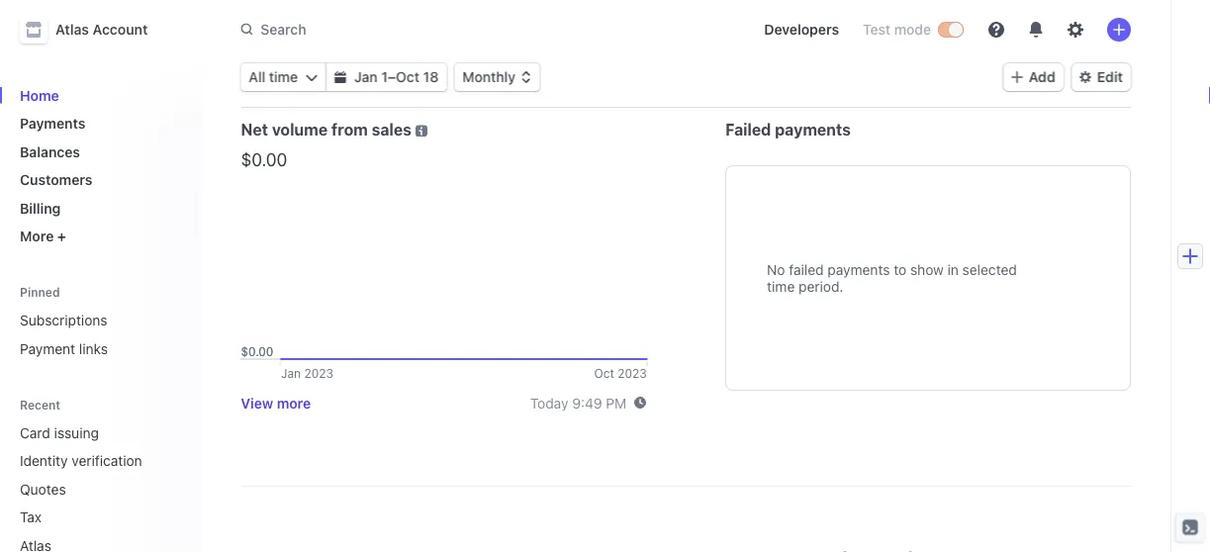 Task type: locate. For each thing, give the bounding box(es) containing it.
developers
[[765, 21, 840, 38]]

view
[[241, 395, 273, 411]]

balances link
[[12, 136, 186, 168]]

identity
[[20, 453, 68, 469]]

net volume from sales
[[241, 120, 412, 139]]

test
[[863, 21, 891, 38]]

recent
[[20, 398, 60, 412]]

atlas account
[[55, 21, 148, 38]]

home
[[20, 87, 59, 103]]

billing link
[[12, 192, 186, 224]]

edit
[[1098, 69, 1124, 85]]

1
[[381, 69, 388, 85]]

volume
[[272, 120, 328, 139]]

1 horizontal spatial svg image
[[335, 71, 346, 83]]

payment links link
[[12, 333, 186, 365]]

all time
[[249, 69, 298, 85]]

links
[[79, 341, 108, 357]]

recent navigation links element
[[0, 396, 201, 552]]

svg image
[[306, 71, 318, 83], [335, 71, 346, 83]]

add button
[[1004, 63, 1064, 91]]

time period.
[[767, 278, 844, 295]]

customers
[[20, 172, 93, 188]]

svg image right time
[[306, 71, 318, 83]]

1 svg image from the left
[[306, 71, 318, 83]]

atlas
[[55, 21, 89, 38]]

Search search field
[[229, 12, 733, 48]]

oct
[[396, 69, 420, 85]]

jan
[[354, 69, 378, 85]]

0 vertical spatial payments
[[775, 120, 851, 139]]

pinned
[[20, 285, 60, 299]]

$0.00
[[241, 148, 288, 170]]

payments left the to
[[828, 262, 890, 278]]

18
[[423, 69, 439, 85]]

developers link
[[757, 14, 847, 46]]

0 horizontal spatial svg image
[[306, 71, 318, 83]]

pinned navigation links element
[[12, 284, 186, 365]]

add
[[1029, 69, 1056, 85]]

payments
[[20, 115, 85, 132]]

svg image left jan
[[335, 71, 346, 83]]

core navigation links element
[[12, 79, 186, 252]]

help image
[[989, 22, 1005, 38]]

search
[[261, 21, 306, 37]]

time
[[269, 69, 298, 85]]

more
[[277, 395, 311, 411]]

recent element
[[0, 417, 201, 552]]

payments right the "failed"
[[775, 120, 851, 139]]

settings image
[[1068, 22, 1084, 38]]

issuing
[[54, 425, 99, 441]]

no
[[767, 262, 786, 278]]

payments
[[775, 120, 851, 139], [828, 262, 890, 278]]

all
[[249, 69, 266, 85]]

edit button
[[1072, 63, 1132, 91]]

failed payments
[[726, 120, 851, 139]]

all time button
[[241, 63, 326, 91]]

1 vertical spatial payments
[[828, 262, 890, 278]]

tax link
[[12, 501, 158, 534]]

payments link
[[12, 107, 186, 140]]

card issuing
[[20, 425, 99, 441]]

toolbar
[[1004, 63, 1132, 91]]

selected
[[963, 262, 1018, 278]]

svg image inside all time 'popup button'
[[306, 71, 318, 83]]



Task type: vqa. For each thing, say whether or not it's contained in the screenshot.
recent navigation links element
yes



Task type: describe. For each thing, give the bounding box(es) containing it.
failed
[[789, 262, 824, 278]]

from
[[332, 120, 368, 139]]

+
[[57, 228, 66, 245]]

to
[[894, 262, 907, 278]]

verification
[[72, 453, 142, 469]]

atlas account button
[[20, 16, 168, 44]]

no failed payments to show in selected time period.
[[767, 262, 1018, 295]]

in
[[948, 262, 959, 278]]

net
[[241, 120, 268, 139]]

balances
[[20, 144, 80, 160]]

today 9:49 pm
[[530, 395, 627, 411]]

payments inside no failed payments to show in selected time period.
[[828, 262, 890, 278]]

payment
[[20, 341, 75, 357]]

account
[[93, 21, 148, 38]]

mode
[[895, 21, 932, 38]]

tax
[[20, 509, 42, 526]]

more +
[[20, 228, 66, 245]]

test mode
[[863, 21, 932, 38]]

card
[[20, 425, 50, 441]]

failed
[[726, 120, 772, 139]]

identity verification
[[20, 453, 142, 469]]

pinned element
[[12, 304, 186, 365]]

today
[[530, 395, 569, 411]]

more
[[20, 228, 54, 245]]

billing
[[20, 200, 61, 216]]

2 svg image from the left
[[335, 71, 346, 83]]

9:49
[[572, 395, 603, 411]]

quotes
[[20, 481, 66, 497]]

info image
[[416, 125, 427, 137]]

sales
[[372, 120, 412, 139]]

subscriptions
[[20, 312, 107, 329]]

–
[[388, 69, 396, 85]]

view more link
[[241, 395, 311, 411]]

card issuing link
[[12, 417, 158, 449]]

home link
[[12, 79, 186, 111]]

view more
[[241, 395, 311, 411]]

quotes link
[[12, 473, 158, 505]]

show
[[911, 262, 944, 278]]

toolbar containing add
[[1004, 63, 1132, 91]]

payment links
[[20, 341, 108, 357]]

pm
[[606, 395, 627, 411]]

identity verification link
[[12, 445, 158, 477]]

customers link
[[12, 164, 186, 196]]

Search text field
[[229, 12, 733, 48]]

subscriptions link
[[12, 304, 186, 337]]

jan 1 – oct 18
[[354, 69, 439, 85]]



